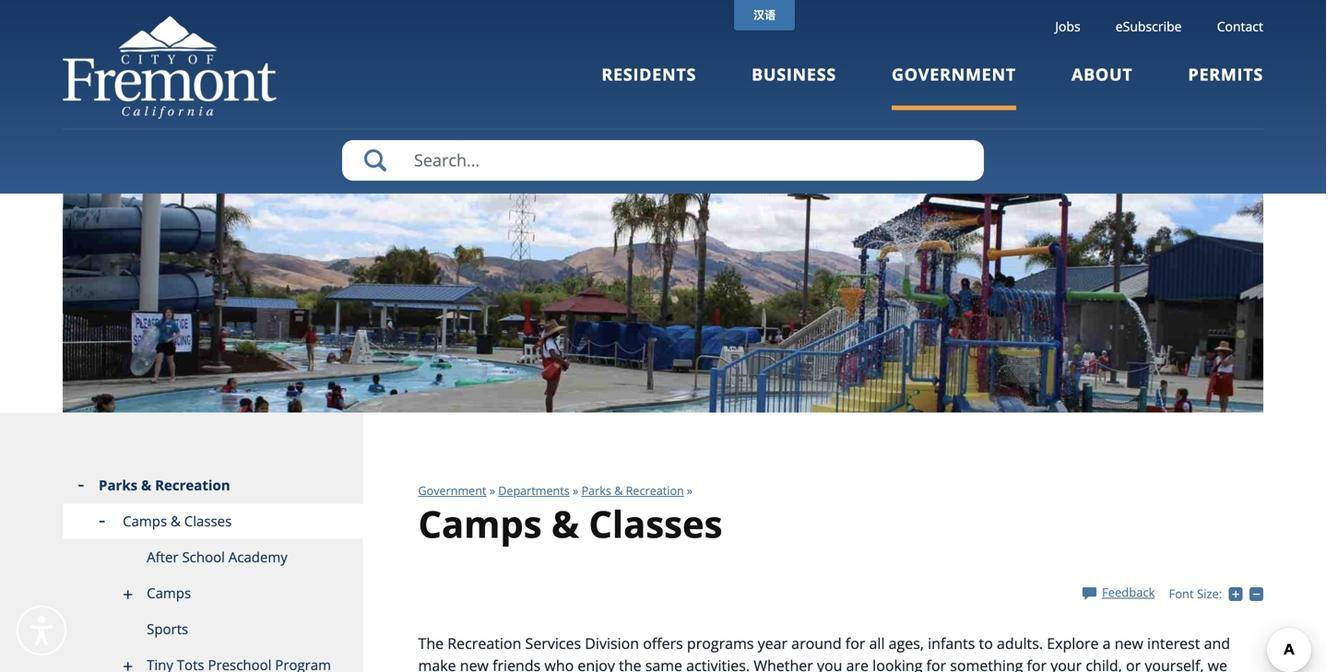 Task type: locate. For each thing, give the bounding box(es) containing it.
permits
[[1189, 63, 1264, 86]]

parks up camps & classes
[[99, 476, 138, 495]]

after school academy
[[147, 548, 288, 567]]

recreation inside the recreation services division offers programs year around for all ages, infants to adults. explore a new interest and make new friends who enjoy the same activities. whether you are looking for something for your child, or yourself, w
[[448, 634, 522, 654]]

parks & recreation link
[[63, 468, 363, 504], [582, 483, 684, 498]]

government inside government » departments » parks & recreation camps & classes
[[418, 483, 487, 498]]

1 horizontal spatial parks
[[582, 483, 612, 498]]

same
[[645, 656, 683, 673]]

residents link
[[602, 63, 697, 110]]

camps up after
[[123, 512, 167, 531]]

0 horizontal spatial for
[[846, 634, 866, 654]]

looking
[[873, 656, 923, 673]]

0 horizontal spatial classes
[[184, 512, 232, 531]]

0 vertical spatial government link
[[892, 63, 1017, 110]]

departments
[[498, 483, 570, 498]]

1 horizontal spatial recreation
[[448, 634, 522, 654]]

1 horizontal spatial government
[[892, 63, 1017, 86]]

new up or
[[1115, 634, 1144, 654]]

»
[[490, 483, 495, 498], [573, 483, 579, 498]]

new
[[1115, 634, 1144, 654], [460, 656, 489, 673]]

who
[[545, 656, 574, 673]]

1 vertical spatial new
[[460, 656, 489, 673]]

child,
[[1086, 656, 1123, 673]]

classes inside government » departments » parks & recreation camps & classes
[[589, 499, 723, 549]]

government link
[[892, 63, 1017, 110], [418, 483, 487, 498]]

ages,
[[889, 634, 924, 654]]

2 » from the left
[[573, 483, 579, 498]]

& inside 'link'
[[171, 512, 181, 531]]

classes
[[589, 499, 723, 549], [184, 512, 232, 531]]

business
[[752, 63, 837, 86]]

0 horizontal spatial recreation
[[155, 476, 230, 495]]

about
[[1072, 63, 1133, 86]]

& down parks & recreation
[[171, 512, 181, 531]]

1 vertical spatial government
[[418, 483, 487, 498]]

0 horizontal spatial government
[[418, 483, 487, 498]]

parks
[[99, 476, 138, 495], [582, 483, 612, 498]]

» right departments
[[573, 483, 579, 498]]

0 horizontal spatial parks
[[99, 476, 138, 495]]

camps & classes
[[123, 512, 232, 531]]

or
[[1126, 656, 1141, 673]]

sports link
[[63, 612, 363, 648]]

camps up sports
[[147, 584, 191, 603]]

& down departments
[[552, 499, 579, 549]]

for up are
[[846, 634, 866, 654]]

recreation
[[155, 476, 230, 495], [626, 483, 684, 498], [448, 634, 522, 654]]

new right make
[[460, 656, 489, 673]]

1 horizontal spatial classes
[[589, 499, 723, 549]]

&
[[141, 476, 152, 495], [615, 483, 623, 498], [552, 499, 579, 549], [171, 512, 181, 531]]

& right departments
[[615, 483, 623, 498]]

0 vertical spatial government
[[892, 63, 1017, 86]]

division
[[585, 634, 639, 654]]

camps
[[418, 499, 542, 549], [123, 512, 167, 531], [147, 584, 191, 603]]

all
[[869, 634, 885, 654]]

- link
[[1250, 586, 1268, 602]]

& up camps & classes
[[141, 476, 152, 495]]

for
[[846, 634, 866, 654], [927, 656, 947, 673], [1027, 656, 1047, 673]]

esubscribe link
[[1116, 18, 1182, 35]]

0 horizontal spatial parks & recreation link
[[63, 468, 363, 504]]

classes inside 'link'
[[184, 512, 232, 531]]

camps & classes link
[[63, 504, 363, 540]]

a
[[1103, 634, 1111, 654]]

camps down departments "link"
[[418, 499, 542, 549]]

contact link
[[1217, 18, 1264, 35]]

camps inside 'link'
[[123, 512, 167, 531]]

columnusercontrol3 main content
[[363, 413, 1268, 673]]

0 horizontal spatial new
[[460, 656, 489, 673]]

you
[[817, 656, 843, 673]]

the
[[619, 656, 642, 673]]

government » departments » parks & recreation camps & classes
[[418, 483, 723, 549]]

parks right departments
[[582, 483, 612, 498]]

about link
[[1072, 63, 1133, 110]]

2 horizontal spatial recreation
[[626, 483, 684, 498]]

government
[[892, 63, 1017, 86], [418, 483, 487, 498]]

for down adults.
[[1027, 656, 1047, 673]]

1 horizontal spatial for
[[927, 656, 947, 673]]

interest
[[1148, 634, 1201, 654]]

government for government
[[892, 63, 1017, 86]]

0 vertical spatial new
[[1115, 634, 1144, 654]]

» left departments
[[490, 483, 495, 498]]

1 horizontal spatial »
[[573, 483, 579, 498]]

font
[[1169, 586, 1194, 603]]

font size: link
[[1169, 586, 1223, 603]]

recreation inside government » departments » parks & recreation camps & classes
[[626, 483, 684, 498]]

1 » from the left
[[490, 483, 495, 498]]

0 horizontal spatial »
[[490, 483, 495, 498]]

residents
[[602, 63, 697, 86]]

1 vertical spatial government link
[[418, 483, 487, 498]]

yourself,
[[1145, 656, 1204, 673]]

for down infants
[[927, 656, 947, 673]]

1 horizontal spatial new
[[1115, 634, 1144, 654]]

services
[[525, 634, 581, 654]]

1 horizontal spatial parks & recreation link
[[582, 483, 684, 498]]



Task type: vqa. For each thing, say whether or not it's contained in the screenshot.
Sports at left bottom
yes



Task type: describe. For each thing, give the bounding box(es) containing it.
are
[[846, 656, 869, 673]]

the recreation services division offers programs year around for all ages, infants to adults. explore a new interest and make new friends who enjoy the same activities. whether you are looking for something for your child, or yourself, w
[[418, 634, 1231, 673]]

permits link
[[1189, 63, 1264, 110]]

activities.
[[687, 656, 750, 673]]

-
[[1264, 586, 1268, 602]]

enjoy
[[578, 656, 615, 673]]

and
[[1204, 634, 1231, 654]]

camps for camps
[[147, 584, 191, 603]]

to
[[979, 634, 993, 654]]

feedback link
[[1083, 585, 1155, 601]]

departments link
[[498, 483, 570, 498]]

programs
[[687, 634, 754, 654]]

parks inside government » departments » parks & recreation camps & classes
[[582, 483, 612, 498]]

Search text field
[[342, 140, 984, 181]]

camps link
[[63, 576, 363, 612]]

esubscribe
[[1116, 18, 1182, 35]]

parks & recreation
[[99, 476, 230, 495]]

feedback
[[1102, 585, 1155, 601]]

1 horizontal spatial government link
[[892, 63, 1017, 110]]

make
[[418, 656, 456, 673]]

year
[[758, 634, 788, 654]]

after school academy link
[[63, 540, 363, 576]]

infants
[[928, 634, 975, 654]]

explore
[[1047, 634, 1099, 654]]

font size:
[[1169, 586, 1223, 603]]

contact
[[1217, 18, 1264, 35]]

accessibility menu image
[[7, 603, 66, 662]]

offers
[[643, 634, 683, 654]]

friends
[[493, 656, 541, 673]]

2 horizontal spatial for
[[1027, 656, 1047, 673]]

business link
[[752, 63, 837, 110]]

around
[[792, 634, 842, 654]]

waterpark (3) image
[[63, 194, 1264, 413]]

the
[[418, 634, 444, 654]]

+
[[1243, 586, 1250, 602]]

academy
[[229, 548, 288, 567]]

school
[[182, 548, 225, 567]]

your
[[1051, 656, 1082, 673]]

jobs
[[1056, 18, 1081, 35]]

0 horizontal spatial government link
[[418, 483, 487, 498]]

whether
[[754, 656, 814, 673]]

government for government » departments » parks & recreation camps & classes
[[418, 483, 487, 498]]

sports
[[147, 620, 188, 639]]

jobs link
[[1056, 18, 1081, 35]]

camps for camps & classes
[[123, 512, 167, 531]]

+ link
[[1229, 586, 1250, 602]]

size:
[[1197, 586, 1223, 603]]

camps inside government » departments » parks & recreation camps & classes
[[418, 499, 542, 549]]

something
[[950, 656, 1023, 673]]

after
[[147, 548, 179, 567]]

adults.
[[997, 634, 1043, 654]]



